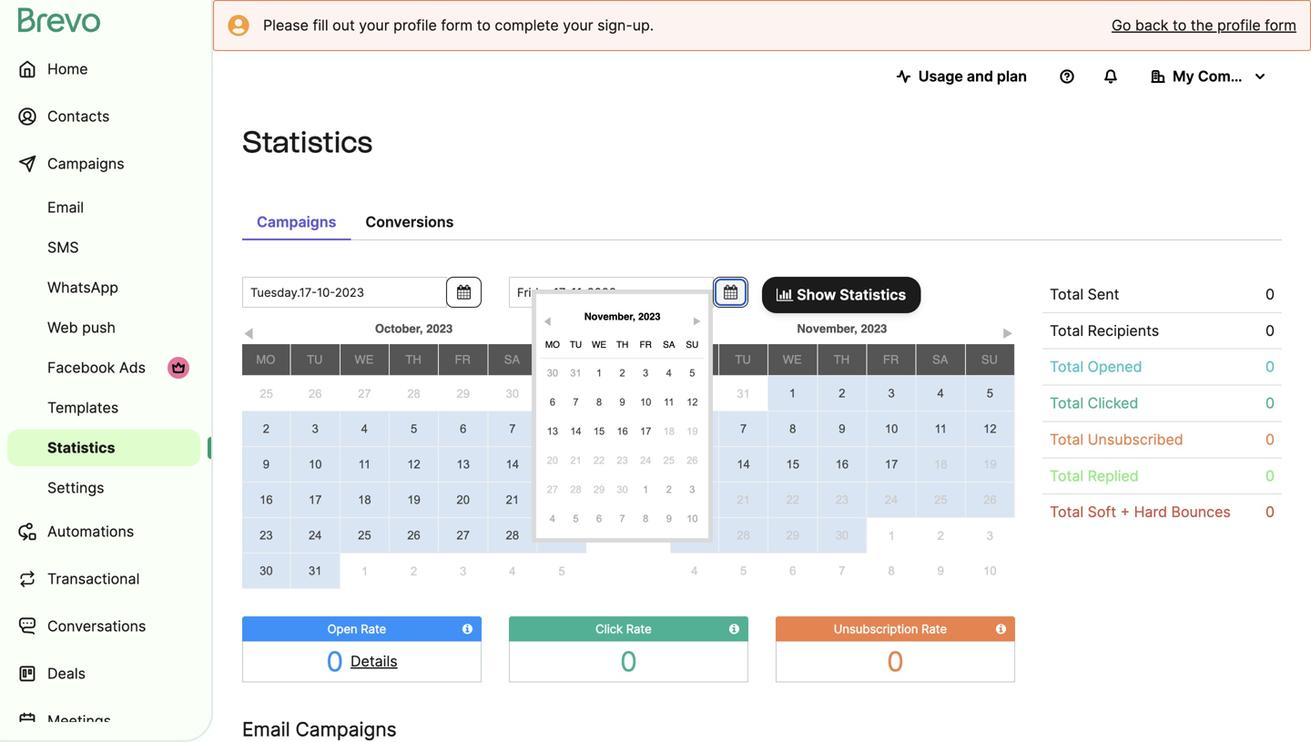 Task type: locate. For each thing, give the bounding box(es) containing it.
10
[[640, 397, 651, 408], [885, 422, 898, 436], [309, 458, 322, 471], [687, 513, 698, 524], [984, 564, 997, 578]]

0 vertical spatial 18
[[663, 426, 675, 437]]

0 vertical spatial statistics
[[242, 124, 373, 159]]

0 horizontal spatial rate
[[361, 622, 386, 636]]

2 total from the top
[[1050, 322, 1084, 339]]

november,
[[584, 311, 636, 322], [797, 322, 858, 336]]

20 for '20' "link" corresponding to 11 link to the right's the "november, 2023" link
[[688, 493, 701, 507]]

form
[[441, 16, 473, 34], [1265, 16, 1297, 34]]

1 horizontal spatial your
[[563, 16, 593, 34]]

1 horizontal spatial 23 link
[[614, 448, 630, 473]]

22 link
[[591, 448, 607, 473], [538, 483, 586, 517], [769, 483, 817, 517]]

1 vertical spatial 19 link
[[966, 447, 1014, 482]]

1 horizontal spatial ◀
[[543, 317, 552, 327]]

19 for 12 link corresponding to 11 link to the right
[[984, 458, 997, 471]]

2023 down show statistics
[[861, 322, 887, 336]]

3 link
[[638, 361, 654, 386], [867, 376, 916, 411], [291, 411, 339, 446], [684, 477, 700, 503], [965, 518, 1015, 553], [439, 554, 488, 588]]

6 total from the top
[[1050, 467, 1084, 485]]

0 horizontal spatial to
[[477, 16, 491, 34]]

2 vertical spatial 16 link
[[242, 483, 290, 517]]

▶ link for the "november, 2023" link for middle 11 link
[[690, 311, 704, 327]]

total
[[1050, 285, 1084, 303], [1050, 322, 1084, 339], [1050, 358, 1084, 376], [1050, 394, 1084, 412], [1050, 431, 1084, 448], [1050, 467, 1084, 485], [1050, 503, 1084, 521]]

total up total clicked
[[1050, 358, 1084, 376]]

0 horizontal spatial 17 link
[[291, 483, 339, 517]]

15 link
[[591, 419, 607, 444], [538, 447, 586, 482], [769, 447, 817, 482]]

automations
[[47, 523, 134, 540]]

th for left 11 link
[[406, 353, 421, 366]]

fr
[[640, 340, 652, 350], [455, 353, 471, 366], [883, 353, 899, 366]]

0 horizontal spatial 15 link
[[538, 447, 586, 482]]

0
[[1266, 285, 1275, 303], [1266, 322, 1275, 339], [1266, 358, 1275, 376], [1266, 394, 1275, 412], [1266, 431, 1275, 448], [1266, 467, 1275, 485], [1266, 503, 1275, 521], [326, 645, 343, 678], [620, 645, 637, 678], [887, 645, 904, 678]]

1 your from the left
[[359, 16, 389, 34]]

sa for 11 link to the right's the "november, 2023" link
[[932, 353, 948, 366]]

0 horizontal spatial statistics
[[47, 439, 115, 457]]

1 horizontal spatial 14 link
[[568, 419, 584, 444]]

0 horizontal spatial mo
[[256, 353, 275, 366]]

2 horizontal spatial 15
[[786, 458, 799, 471]]

1 horizontal spatial 18 link
[[661, 419, 677, 444]]

1 horizontal spatial 20
[[547, 455, 558, 466]]

th
[[616, 340, 629, 350], [406, 353, 421, 366], [834, 353, 850, 366]]

0 horizontal spatial sa
[[504, 353, 520, 366]]

15 link for the 13 link corresponding to '20' "link" corresponding to 11 link to the right's the "november, 2023" link
[[769, 447, 817, 482]]

1 vertical spatial 17 link
[[867, 447, 916, 482]]

19 link
[[684, 419, 700, 444], [966, 447, 1014, 482], [390, 483, 438, 517]]

2 vertical spatial 23 link
[[242, 518, 290, 553]]

0 vertical spatial 11
[[664, 397, 674, 408]]

2 link
[[614, 361, 630, 386], [818, 376, 866, 411], [242, 411, 290, 446], [661, 477, 677, 503], [916, 518, 965, 553], [389, 554, 439, 588]]

campaigns up email 'link'
[[47, 155, 124, 173]]

form left the complete on the left
[[441, 16, 473, 34]]

2 info circle image from the left
[[996, 623, 1006, 635]]

1 horizontal spatial 15
[[594, 426, 605, 437]]

7 link
[[568, 390, 584, 415], [488, 411, 537, 446], [719, 411, 768, 446], [614, 506, 630, 532], [818, 554, 867, 588]]

info circle image
[[462, 623, 473, 635]]

5
[[690, 367, 695, 379], [987, 387, 993, 400], [411, 422, 417, 435], [573, 513, 579, 524], [740, 564, 747, 578], [559, 564, 565, 578]]

campaigns up from 'text box'
[[257, 213, 336, 231]]

2023 for 11 link to the right
[[861, 322, 887, 336]]

2 rate from the left
[[626, 622, 652, 636]]

2023
[[638, 311, 661, 322], [426, 322, 453, 336], [861, 322, 887, 336]]

1 total from the top
[[1050, 285, 1084, 303]]

2 vertical spatial 31
[[309, 564, 322, 578]]

0 horizontal spatial we
[[355, 353, 374, 366]]

su
[[686, 340, 699, 350], [553, 353, 570, 366], [981, 353, 998, 366]]

0 horizontal spatial 24 link
[[291, 518, 339, 553]]

2 horizontal spatial 17 link
[[867, 447, 916, 482]]

2023 for middle 11 link
[[638, 311, 661, 322]]

2 horizontal spatial 11
[[935, 422, 947, 436]]

0 horizontal spatial ◀
[[243, 327, 255, 341]]

su for the october, 2023 link
[[553, 353, 570, 366]]

2 horizontal spatial 23
[[836, 493, 849, 507]]

november, 2023 ▶
[[584, 311, 701, 327], [797, 322, 1013, 341]]

we down bar chart icon
[[783, 353, 802, 366]]

0 horizontal spatial 19
[[407, 493, 420, 507]]

29
[[457, 387, 470, 400], [594, 484, 605, 495], [555, 529, 568, 542], [786, 529, 799, 542]]

web push link
[[7, 310, 200, 346]]

1 vertical spatial 31
[[737, 387, 750, 400]]

18 for middle 11 link
[[663, 426, 675, 437]]

november, 2023 ▶ down show statistics
[[797, 322, 1013, 341]]

tu for the october, 2023 link
[[307, 353, 323, 366]]

your right out
[[359, 16, 389, 34]]

2 profile from the left
[[1217, 16, 1261, 34]]

9 link
[[614, 390, 630, 415], [818, 412, 866, 446], [242, 447, 290, 482], [661, 506, 677, 532], [916, 553, 965, 588]]

21 for '20' "link" corresponding to the "november, 2023" link for middle 11 link
[[570, 455, 581, 466]]

1 horizontal spatial november,
[[797, 322, 858, 336]]

1 rate from the left
[[361, 622, 386, 636]]

0 vertical spatial 18 link
[[661, 419, 677, 444]]

2 horizontal spatial 31
[[737, 387, 750, 400]]

0 horizontal spatial 23
[[260, 529, 273, 542]]

info circle image
[[729, 623, 739, 635], [996, 623, 1006, 635]]

campaigns link up email 'link'
[[7, 142, 200, 186]]

campaigns
[[47, 155, 124, 173], [257, 213, 336, 231], [295, 718, 397, 741]]

1 horizontal spatial 2023
[[638, 311, 661, 322]]

0 vertical spatial 24 link
[[638, 448, 654, 473]]

1 horizontal spatial th
[[616, 340, 629, 350]]

17 for 24 link related to middle 11 link
[[640, 426, 651, 437]]

31 link for the "november, 2023" link for middle 11 link
[[568, 361, 584, 386]]

click rate
[[596, 622, 652, 636]]

4 total from the top
[[1050, 394, 1084, 412]]

16 link for 23 link related to '20' "link" corresponding to the "november, 2023" link for middle 11 link 22 link
[[614, 419, 630, 444]]

14 link
[[568, 419, 584, 444], [488, 447, 537, 482], [719, 447, 768, 482]]

21 link
[[568, 448, 584, 473], [488, 483, 537, 517], [719, 483, 768, 517]]

1 horizontal spatial 16 link
[[614, 419, 630, 444]]

mo for the october, 2023 link
[[256, 353, 275, 366]]

1 horizontal spatial 21
[[570, 455, 581, 466]]

1 vertical spatial 19
[[984, 458, 997, 471]]

1 horizontal spatial 13 link
[[545, 419, 561, 444]]

my
[[1173, 67, 1194, 85]]

1 horizontal spatial ▶
[[1003, 327, 1013, 341]]

1 vertical spatial 16
[[836, 458, 849, 471]]

total sent
[[1050, 285, 1119, 303]]

0 vertical spatial 16 link
[[614, 419, 630, 444]]

sa
[[663, 340, 675, 350], [504, 353, 520, 366], [932, 353, 948, 366]]

show
[[797, 286, 836, 304]]

total left clicked
[[1050, 394, 1084, 412]]

3 rate from the left
[[922, 622, 947, 636]]

plan
[[997, 67, 1027, 85]]

◀ link for 25
[[242, 323, 256, 341]]

12 link for middle 11 link
[[684, 390, 700, 415]]

form for the
[[1265, 16, 1297, 34]]

2 horizontal spatial 2023
[[861, 322, 887, 336]]

november, down show
[[797, 322, 858, 336]]

11 for middle 11 link
[[664, 397, 674, 408]]

2
[[620, 367, 625, 379], [839, 387, 845, 400], [263, 422, 269, 435], [666, 484, 672, 495], [938, 529, 944, 542], [411, 564, 417, 578]]

25
[[260, 387, 273, 400], [663, 455, 675, 466], [934, 493, 947, 507], [358, 529, 371, 542]]

▶ link for 11 link to the right's the "november, 2023" link
[[1001, 323, 1015, 341]]

4 link
[[661, 361, 677, 386], [917, 376, 965, 411], [340, 411, 389, 446], [545, 506, 561, 532], [670, 554, 719, 588], [488, 554, 537, 588]]

1 horizontal spatial 11
[[664, 397, 674, 408]]

27
[[358, 387, 371, 400], [547, 484, 558, 495], [457, 529, 470, 542], [688, 529, 701, 542]]

13 link for '20' "link" corresponding to 11 link to the right's the "november, 2023" link
[[670, 447, 718, 482]]

mo
[[545, 340, 560, 350], [256, 353, 275, 366], [684, 353, 704, 366]]

total for total recipients
[[1050, 322, 1084, 339]]

campaigns link up from 'text box'
[[242, 204, 351, 240]]

total down total clicked
[[1050, 431, 1084, 448]]

11
[[664, 397, 674, 408], [935, 422, 947, 436], [358, 458, 371, 471]]

11 for left 11 link
[[358, 458, 371, 471]]

2 horizontal spatial we
[[783, 353, 802, 366]]

15 for the leftmost 15 link
[[555, 458, 568, 471]]

2 horizontal spatial 13 link
[[670, 447, 718, 482]]

16 link
[[614, 419, 630, 444], [818, 447, 866, 482], [242, 483, 290, 517]]

2 horizontal spatial 15 link
[[769, 447, 817, 482]]

18 link for middle 11 link
[[661, 419, 677, 444]]

0 vertical spatial 23
[[617, 455, 628, 466]]

From text field
[[242, 277, 447, 308]]

1 link for the leftmost 31 link
[[340, 554, 389, 588]]

11 link
[[661, 390, 677, 415], [917, 412, 965, 446], [340, 447, 389, 482]]

total down total sent
[[1050, 322, 1084, 339]]

1 horizontal spatial 24 link
[[638, 448, 654, 473]]

th down to "text box"
[[616, 340, 629, 350]]

0 horizontal spatial 22 link
[[538, 483, 586, 517]]

18
[[663, 426, 675, 437], [934, 458, 947, 471], [358, 493, 371, 507]]

email inside 'link'
[[47, 198, 84, 216]]

1 vertical spatial 18
[[934, 458, 947, 471]]

1 horizontal spatial fr
[[640, 340, 652, 350]]

th down show statistics "button"
[[834, 353, 850, 366]]

1 form from the left
[[441, 16, 473, 34]]

profile right the
[[1217, 16, 1261, 34]]

7 total from the top
[[1050, 503, 1084, 521]]

0 vertical spatial 19
[[687, 426, 698, 437]]

tu down to "text box"
[[570, 340, 582, 350]]

2 horizontal spatial su
[[981, 353, 998, 366]]

24 link for 11 link to the right
[[867, 483, 916, 517]]

form up company
[[1265, 16, 1297, 34]]

0 for total clicked
[[1266, 394, 1275, 412]]

2 horizontal spatial 14 link
[[719, 447, 768, 482]]

rate for open rate
[[361, 622, 386, 636]]

19
[[687, 426, 698, 437], [984, 458, 997, 471], [407, 493, 420, 507]]

2 horizontal spatial statistics
[[840, 286, 906, 304]]

0 horizontal spatial 12
[[407, 458, 420, 471]]

14
[[570, 426, 581, 437], [506, 458, 519, 471], [737, 458, 750, 471]]

1 horizontal spatial 24
[[640, 455, 651, 466]]

15
[[594, 426, 605, 437], [555, 458, 568, 471], [786, 458, 799, 471]]

1 info circle image from the left
[[729, 623, 739, 635]]

31
[[570, 367, 581, 379], [737, 387, 750, 400], [309, 564, 322, 578]]

th down october, 2023 on the top left
[[406, 353, 421, 366]]

17
[[640, 426, 651, 437], [885, 458, 898, 471], [309, 493, 322, 507]]

fr for the october, 2023 link
[[455, 353, 471, 366]]

2 horizontal spatial fr
[[883, 353, 899, 366]]

13 link
[[545, 419, 561, 444], [439, 447, 487, 482], [670, 447, 718, 482]]

we down the october, 2023 link
[[355, 353, 374, 366]]

13 for the left the 13 link
[[457, 458, 470, 471]]

templates link
[[7, 390, 200, 426]]

13 for the 13 link corresponding to '20' "link" corresponding to 11 link to the right's the "november, 2023" link
[[688, 458, 701, 471]]

automations link
[[7, 510, 200, 554]]

2 vertical spatial 16
[[260, 493, 273, 507]]

total for total sent
[[1050, 285, 1084, 303]]

form for your
[[441, 16, 473, 34]]

your left sign-
[[563, 16, 593, 34]]

17 link
[[638, 419, 654, 444], [867, 447, 916, 482], [291, 483, 339, 517]]

rate right unsubscription
[[922, 622, 947, 636]]

to left the complete on the left
[[477, 16, 491, 34]]

To text field
[[509, 277, 714, 308]]

31 link
[[568, 361, 584, 386], [719, 376, 768, 411], [291, 554, 339, 588]]

0 horizontal spatial fr
[[455, 353, 471, 366]]

2 horizontal spatial 17
[[885, 458, 898, 471]]

1 vertical spatial 12
[[984, 422, 997, 436]]

16 link for 22 link for '20' "link" corresponding to 11 link to the right's the "november, 2023" link 23 link
[[818, 447, 866, 482]]

1 horizontal spatial 12
[[687, 397, 698, 408]]

ads
[[119, 359, 146, 377]]

tu down from 'text box'
[[307, 353, 323, 366]]

please fill out your profile form to complete your sign-up.
[[263, 16, 654, 34]]

20
[[547, 455, 558, 466], [457, 493, 470, 507], [688, 493, 701, 507]]

total for total opened
[[1050, 358, 1084, 376]]

2023 right the october,
[[426, 322, 453, 336]]

0 vertical spatial 12
[[687, 397, 698, 408]]

2 horizontal spatial 24
[[885, 493, 898, 507]]

1 horizontal spatial ◀ link
[[541, 311, 555, 327]]

fr down show statistics
[[883, 353, 899, 366]]

◀ link for 30
[[541, 311, 555, 327]]

soft
[[1088, 503, 1116, 521]]

total left soft
[[1050, 503, 1084, 521]]

2 horizontal spatial 14
[[737, 458, 750, 471]]

bar chart image
[[777, 288, 793, 302]]

rate right open
[[361, 622, 386, 636]]

2 horizontal spatial rate
[[922, 622, 947, 636]]

2 horizontal spatial 11 link
[[917, 412, 965, 446]]

email for email campaigns
[[242, 718, 290, 741]]

1 horizontal spatial ▶ link
[[1001, 323, 1015, 341]]

1 link
[[591, 361, 607, 386], [768, 376, 817, 411], [638, 477, 654, 503], [867, 518, 916, 553], [340, 554, 389, 588]]

0 horizontal spatial 13 link
[[439, 447, 487, 482]]

fr down the october, 2023 link
[[455, 353, 471, 366]]

total left sent
[[1050, 285, 1084, 303]]

0 horizontal spatial 31
[[309, 564, 322, 578]]

31 for the "november, 2023" link for middle 11 link 31 link
[[570, 367, 581, 379]]

settings
[[47, 479, 104, 497]]

0 horizontal spatial 11 link
[[340, 447, 389, 482]]

14 for the 13 link corresponding to '20' "link" corresponding to 11 link to the right's the "november, 2023" link
[[737, 458, 750, 471]]

sa for the october, 2023 link
[[504, 353, 520, 366]]

calendar image
[[724, 285, 738, 300]]

to left the
[[1173, 16, 1187, 34]]

profile right out
[[394, 16, 437, 34]]

1 for the "november, 2023" link for middle 11 link 31 link 1 link
[[596, 367, 602, 379]]

25 link
[[242, 376, 291, 411], [661, 448, 677, 473], [917, 483, 965, 517], [340, 518, 389, 553]]

0 horizontal spatial november, 2023 ▶
[[584, 311, 701, 327]]

whatsapp link
[[7, 270, 200, 306]]

2 horizontal spatial 24 link
[[867, 483, 916, 517]]

1 profile from the left
[[394, 16, 437, 34]]

november, down to "text box"
[[584, 311, 636, 322]]

1 horizontal spatial 20 link
[[545, 448, 561, 473]]

13
[[547, 426, 558, 437], [457, 458, 470, 471], [688, 458, 701, 471]]

3 total from the top
[[1050, 358, 1084, 376]]

back
[[1135, 16, 1169, 34]]

tu down calendar image at the top of the page
[[735, 353, 751, 366]]

23 link for 22 link for '20' "link" corresponding to 11 link to the right's the "november, 2023" link
[[818, 483, 866, 517]]

rate
[[361, 622, 386, 636], [626, 622, 652, 636], [922, 622, 947, 636]]

1 vertical spatial 17
[[885, 458, 898, 471]]

21 link for '20' "link" corresponding to the "november, 2023" link for middle 11 link
[[568, 448, 584, 473]]

0 for total sent
[[1266, 285, 1275, 303]]

24
[[640, 455, 651, 466], [885, 493, 898, 507], [309, 529, 322, 542]]

1 horizontal spatial 13
[[547, 426, 558, 437]]

total unsubscribed
[[1050, 431, 1183, 448]]

2 form from the left
[[1265, 16, 1297, 34]]

0 horizontal spatial 18 link
[[340, 483, 389, 517]]

21 for '20' "link" corresponding to 11 link to the right's the "november, 2023" link
[[737, 493, 750, 507]]

1 horizontal spatial 16
[[617, 426, 628, 437]]

1 vertical spatial 18 link
[[917, 447, 965, 482]]

rate right click on the left bottom
[[626, 622, 652, 636]]

5 total from the top
[[1050, 431, 1084, 448]]

november, 2023 ▶ down to "text box"
[[584, 311, 701, 327]]

campaigns link
[[7, 142, 200, 186], [242, 204, 351, 240]]

go back to the profile form
[[1112, 16, 1297, 34]]

2023 down to "text box"
[[638, 311, 661, 322]]

your
[[359, 16, 389, 34], [563, 16, 593, 34]]

26
[[309, 387, 322, 400], [687, 455, 698, 466], [984, 493, 997, 507], [407, 529, 420, 542]]

23
[[617, 455, 628, 466], [836, 493, 849, 507], [260, 529, 273, 542]]

campaigns down 0 details
[[295, 718, 397, 741]]

we down to "text box"
[[592, 340, 607, 350]]

10 link
[[638, 390, 654, 415], [867, 412, 916, 446], [291, 447, 339, 482], [684, 506, 700, 532], [965, 553, 1015, 588]]

fr down to "text box"
[[640, 340, 652, 350]]

profile
[[394, 16, 437, 34], [1217, 16, 1261, 34]]

total left the replied
[[1050, 467, 1084, 485]]

1 vertical spatial 16 link
[[818, 447, 866, 482]]

0 horizontal spatial 23 link
[[242, 518, 290, 553]]

0 horizontal spatial ◀ link
[[242, 323, 256, 341]]

sa for the "november, 2023" link for middle 11 link
[[663, 340, 675, 350]]

19 link for 12 link corresponding to 11 link to the right
[[966, 447, 1014, 482]]

12
[[687, 397, 698, 408], [984, 422, 997, 436], [407, 458, 420, 471]]

1 vertical spatial 23
[[836, 493, 849, 507]]

rate for unsubscription rate
[[922, 622, 947, 636]]

to
[[477, 16, 491, 34], [1173, 16, 1187, 34]]

23 link for '20' "link" corresponding to the "november, 2023" link for middle 11 link 22 link
[[614, 448, 630, 473]]

1 horizontal spatial su
[[686, 340, 699, 350]]

2 horizontal spatial tu
[[735, 353, 751, 366]]



Task type: describe. For each thing, give the bounding box(es) containing it.
and
[[967, 67, 993, 85]]

contacts link
[[7, 95, 200, 138]]

0 horizontal spatial 12 link
[[390, 447, 438, 482]]

0 horizontal spatial 16 link
[[242, 483, 290, 517]]

unsubscription rate
[[834, 622, 947, 636]]

▶ for 11 link to the right's the "november, 2023" link
[[1003, 327, 1013, 341]]

0 horizontal spatial 17
[[309, 493, 322, 507]]

sign-
[[597, 16, 633, 34]]

2 vertical spatial 18
[[358, 493, 371, 507]]

conversations link
[[7, 605, 200, 648]]

13 for the 13 link for '20' "link" corresponding to the "november, 2023" link for middle 11 link
[[547, 426, 558, 437]]

0 horizontal spatial 21 link
[[488, 483, 537, 517]]

18 for 11 link to the right
[[934, 458, 947, 471]]

details
[[351, 652, 398, 670]]

2 your from the left
[[563, 16, 593, 34]]

open rate
[[327, 622, 386, 636]]

conversions
[[365, 213, 454, 231]]

21 link for '20' "link" corresponding to 11 link to the right's the "november, 2023" link
[[719, 483, 768, 517]]

20 for '20' "link" corresponding to the "november, 2023" link for middle 11 link
[[547, 455, 558, 466]]

19 link for 12 link for middle 11 link
[[684, 419, 700, 444]]

15 link for the 13 link for '20' "link" corresponding to the "november, 2023" link for middle 11 link
[[591, 419, 607, 444]]

email for email
[[47, 198, 84, 216]]

fill
[[313, 16, 328, 34]]

total soft + hard bounces
[[1050, 503, 1231, 521]]

october, 2023
[[375, 322, 453, 336]]

transactional link
[[7, 557, 200, 601]]

go back to the profile form link
[[1112, 15, 1297, 36]]

24 link for middle 11 link
[[638, 448, 654, 473]]

november, 2023 link for middle 11 link
[[564, 306, 681, 328]]

0 details
[[326, 645, 398, 678]]

push
[[82, 319, 116, 336]]

email campaigns
[[242, 718, 397, 741]]

conversations
[[47, 617, 146, 635]]

we for the october, 2023 link
[[355, 353, 374, 366]]

templates
[[47, 399, 119, 417]]

24 for middle 11 link
[[640, 455, 651, 466]]

bounces
[[1171, 503, 1231, 521]]

0 horizontal spatial 14
[[506, 458, 519, 471]]

fr for 11 link to the right's the "november, 2023" link
[[883, 353, 899, 366]]

22 link for '20' "link" corresponding to 11 link to the right's the "november, 2023" link
[[769, 483, 817, 517]]

facebook ads
[[47, 359, 146, 377]]

whatsapp
[[47, 279, 118, 296]]

home
[[47, 60, 88, 78]]

1 link for 11 link to the right's the "november, 2023" link 31 link
[[768, 376, 817, 411]]

31 for 11 link to the right's the "november, 2023" link 31 link
[[737, 387, 750, 400]]

11 for 11 link to the right
[[935, 422, 947, 436]]

1 link for the "november, 2023" link for middle 11 link 31 link
[[591, 361, 607, 386]]

1 horizontal spatial 11 link
[[661, 390, 677, 415]]

go
[[1112, 16, 1131, 34]]

settings link
[[7, 470, 200, 506]]

tu for 11 link to the right's the "november, 2023" link
[[735, 353, 751, 366]]

up.
[[633, 16, 654, 34]]

tu for the "november, 2023" link for middle 11 link
[[570, 340, 582, 350]]

24 for 11 link to the right
[[885, 493, 898, 507]]

0 horizontal spatial 2023
[[426, 322, 453, 336]]

0 for total opened
[[1266, 358, 1275, 376]]

22 for '20' "link" corresponding to the "november, 2023" link for middle 11 link
[[594, 455, 605, 466]]

usage
[[918, 67, 963, 85]]

facebook
[[47, 359, 115, 377]]

2 vertical spatial 24 link
[[291, 518, 339, 553]]

0 vertical spatial campaigns
[[47, 155, 124, 173]]

31 link for 11 link to the right's the "november, 2023" link
[[719, 376, 768, 411]]

sms link
[[7, 229, 200, 266]]

22 link for '20' "link" corresponding to the "november, 2023" link for middle 11 link
[[591, 448, 607, 473]]

usage and plan button
[[882, 58, 1042, 95]]

◀ for 25
[[243, 327, 255, 341]]

12 link for 11 link to the right
[[966, 412, 1014, 446]]

calendar image
[[457, 285, 471, 300]]

total for total unsubscribed
[[1050, 431, 1084, 448]]

2 vertical spatial 18 link
[[340, 483, 389, 517]]

home link
[[7, 47, 200, 91]]

12 for 11 link to the right
[[984, 422, 997, 436]]

20 link for 11 link to the right's the "november, 2023" link
[[670, 483, 718, 517]]

unsubscribed
[[1088, 431, 1183, 448]]

▶ for the "november, 2023" link for middle 11 link
[[693, 317, 701, 327]]

left___rvooi image
[[171, 361, 186, 375]]

rate for click rate
[[626, 622, 652, 636]]

17 link for 24 link related to middle 11 link
[[638, 419, 654, 444]]

12 for middle 11 link
[[687, 397, 698, 408]]

2 vertical spatial campaigns
[[295, 718, 397, 741]]

total clicked
[[1050, 394, 1139, 412]]

2 vertical spatial 19 link
[[390, 483, 438, 517]]

13 link for '20' "link" corresponding to the "november, 2023" link for middle 11 link
[[545, 419, 561, 444]]

my company button
[[1136, 58, 1282, 95]]

0 for total replied
[[1266, 467, 1275, 485]]

contacts
[[47, 107, 110, 125]]

total for total soft + hard bounces
[[1050, 503, 1084, 521]]

info circle image for unsubscription rate
[[996, 623, 1006, 635]]

we for 11 link to the right's the "november, 2023" link
[[783, 353, 802, 366]]

statistics inside "statistics" "link"
[[47, 439, 115, 457]]

the
[[1191, 16, 1213, 34]]

meetings link
[[7, 699, 200, 742]]

14 link for the 13 link corresponding to '20' "link" corresponding to 11 link to the right's the "november, 2023" link
[[719, 447, 768, 482]]

november, 2023 link for 11 link to the right
[[719, 318, 965, 340]]

1 horizontal spatial campaigns link
[[242, 204, 351, 240]]

su for the "november, 2023" link for middle 11 link
[[686, 340, 699, 350]]

meetings
[[47, 712, 111, 730]]

statistics inside show statistics "button"
[[840, 286, 906, 304]]

please
[[263, 16, 309, 34]]

14 link for the 13 link for '20' "link" corresponding to the "november, 2023" link for middle 11 link
[[568, 419, 584, 444]]

out
[[332, 16, 355, 34]]

16 for 17 link related to 11 link to the right 24 link
[[836, 458, 849, 471]]

click
[[596, 622, 623, 636]]

web push
[[47, 319, 116, 336]]

total for total clicked
[[1050, 394, 1084, 412]]

november, for the "november, 2023" link for middle 11 link 31 link
[[584, 311, 636, 322]]

unsubscription
[[834, 622, 918, 636]]

th for the 13 link for '20' "link" corresponding to the "november, 2023" link for middle 11 link's 15 link
[[616, 340, 629, 350]]

deals
[[47, 665, 86, 682]]

facebook ads link
[[7, 350, 200, 386]]

15 for 15 link corresponding to the 13 link corresponding to '20' "link" corresponding to 11 link to the right's the "november, 2023" link
[[786, 458, 799, 471]]

mo for the "november, 2023" link for middle 11 link
[[545, 340, 560, 350]]

total replied
[[1050, 467, 1139, 485]]

0 horizontal spatial 14 link
[[488, 447, 537, 482]]

deals link
[[7, 652, 200, 696]]

transactional
[[47, 570, 140, 588]]

open
[[327, 622, 358, 636]]

15 for the 13 link for '20' "link" corresponding to the "november, 2023" link for middle 11 link's 15 link
[[594, 426, 605, 437]]

2 to from the left
[[1173, 16, 1187, 34]]

fr for the "november, 2023" link for middle 11 link
[[640, 340, 652, 350]]

19 for 12 link for middle 11 link
[[687, 426, 698, 437]]

mo for 11 link to the right's the "november, 2023" link
[[684, 353, 704, 366]]

november, 2023 ▶ for the "november, 2023" link for middle 11 link
[[584, 311, 701, 327]]

0 horizontal spatial 16
[[260, 493, 273, 507]]

0 horizontal spatial campaigns link
[[7, 142, 200, 186]]

sent
[[1088, 285, 1119, 303]]

0 horizontal spatial 24
[[309, 529, 322, 542]]

0 horizontal spatial 31 link
[[291, 554, 339, 588]]

◀ for 30
[[543, 317, 552, 327]]

my company
[[1173, 67, 1265, 85]]

complete
[[495, 16, 559, 34]]

th for 15 link corresponding to the 13 link corresponding to '20' "link" corresponding to 11 link to the right's the "november, 2023" link
[[834, 353, 850, 366]]

total for total replied
[[1050, 467, 1084, 485]]

recipients
[[1088, 322, 1159, 339]]

1 for 1 link corresponding to the leftmost 31 link
[[362, 564, 368, 578]]

22 for '20' "link" corresponding to 11 link to the right's the "november, 2023" link
[[786, 493, 799, 507]]

20 for leftmost '20' "link"
[[457, 493, 470, 507]]

16 for 17 link corresponding to 24 link related to middle 11 link
[[617, 426, 628, 437]]

hard
[[1134, 503, 1167, 521]]

clicked
[[1088, 394, 1139, 412]]

usage and plan
[[918, 67, 1027, 85]]

2 vertical spatial 23
[[260, 529, 273, 542]]

we for the "november, 2023" link for middle 11 link
[[592, 340, 607, 350]]

0 horizontal spatial 21
[[506, 493, 519, 507]]

email link
[[7, 189, 200, 226]]

statistics link
[[7, 430, 200, 466]]

0 horizontal spatial 22
[[555, 493, 568, 507]]

0 for total unsubscribed
[[1266, 431, 1275, 448]]

show statistics
[[793, 286, 906, 304]]

november, for 11 link to the right's the "november, 2023" link 31 link
[[797, 322, 858, 336]]

conversions link
[[351, 204, 468, 240]]

web
[[47, 319, 78, 336]]

+
[[1120, 503, 1130, 521]]

1 to from the left
[[477, 16, 491, 34]]

0 horizontal spatial 20 link
[[439, 483, 487, 517]]

17 for 11 link to the right 24 link
[[885, 458, 898, 471]]

0 for total soft + hard bounces
[[1266, 503, 1275, 521]]

17 link for 11 link to the right 24 link
[[867, 447, 916, 482]]

total opened
[[1050, 358, 1142, 376]]

show statistics button
[[762, 277, 921, 313]]

company
[[1198, 67, 1265, 85]]

1 vertical spatial campaigns
[[257, 213, 336, 231]]

20 link for the "november, 2023" link for middle 11 link
[[545, 448, 561, 473]]

18 link for 11 link to the right
[[917, 447, 965, 482]]

october,
[[375, 322, 423, 336]]

total recipients
[[1050, 322, 1159, 339]]

october, 2023 link
[[291, 318, 537, 340]]

sms
[[47, 239, 79, 256]]

1 for 1 link for 11 link to the right's the "november, 2023" link 31 link
[[789, 387, 796, 400]]

opened
[[1088, 358, 1142, 376]]

replied
[[1088, 467, 1139, 485]]



Task type: vqa. For each thing, say whether or not it's contained in the screenshot.
Please
yes



